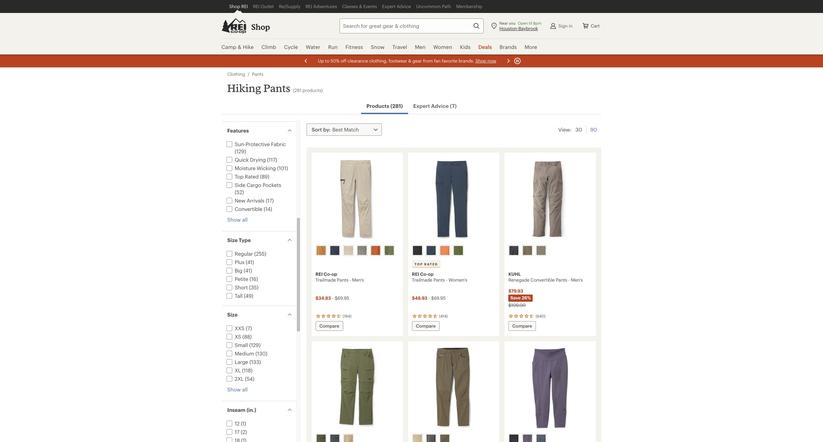 Task type: vqa. For each thing, say whether or not it's contained in the screenshot.


Task type: locate. For each thing, give the bounding box(es) containing it.
convertible right "renegade"
[[531, 278, 555, 283]]

sign in
[[559, 23, 573, 28]]

quick drying link
[[225, 157, 266, 163]]

khaki image
[[537, 246, 546, 256]]

copper clay image up rei co-op trailmade pants - women's
[[441, 246, 450, 256]]

medium link
[[225, 351, 254, 357]]

co- down top rated
[[421, 272, 428, 277]]

0 horizontal spatial men's
[[352, 278, 364, 283]]

1 horizontal spatial convertible
[[531, 278, 555, 283]]

1 show all button from the top
[[227, 217, 248, 224]]

regular (255) plus (41) big (41) petite (16) short (35) tall (49)
[[235, 251, 267, 299]]

copper clay image right stratus gray icon
[[371, 246, 380, 256]]

size left type
[[227, 237, 238, 244]]

0 vertical spatial (41)
[[246, 259, 254, 266]]

2 show all button from the top
[[227, 387, 248, 394]]

1 vertical spatial black image
[[510, 435, 519, 443]]

rei inside 'link'
[[253, 4, 260, 9]]

burnt olive image right the koal icon
[[524, 246, 533, 256]]

mushroom taupe image
[[344, 246, 353, 256]]

0 horizontal spatial &
[[238, 44, 242, 50]]

convertible
[[235, 206, 263, 212], [531, 278, 555, 283]]

1 vertical spatial (7)
[[246, 326, 252, 332]]

op inside rei co-op trailmade pants - women's
[[428, 272, 434, 277]]

pockets
[[263, 182, 281, 188]]

outlet
[[261, 4, 274, 9]]

2 horizontal spatial blue nights image
[[537, 435, 546, 443]]

(2)
[[241, 430, 247, 436]]

run
[[328, 44, 338, 50]]

rei left the "adventures"
[[306, 4, 312, 9]]

shop banner
[[0, 0, 824, 55]]

0 vertical spatial (129)
[[235, 148, 246, 155]]

kuhl radikl pants - men's 0 image
[[412, 346, 496, 432]]

$69.95 right $34.83
[[335, 296, 350, 301]]

1 vertical spatial &
[[238, 44, 242, 50]]

expert for expert advice (7)
[[414, 103, 430, 109]]

compare button for save 26%
[[509, 322, 537, 332]]

$69.95 for $48.93 - $69.95
[[432, 296, 446, 301]]

& for camp
[[238, 44, 242, 50]]

show all for 2xl
[[227, 387, 248, 393]]

top rated
[[415, 263, 438, 267]]

(41) right plus
[[246, 259, 254, 266]]

1 show all from the top
[[227, 217, 248, 223]]

1 $69.95 from the left
[[335, 296, 350, 301]]

rei co-op trailmade pants - women's 0 image
[[412, 157, 496, 243]]

0 horizontal spatial rated
[[245, 174, 259, 180]]

1 horizontal spatial shop
[[252, 22, 270, 32]]

1 vertical spatial burnt olive image
[[441, 435, 450, 443]]

top inside sun-protective fabric (129) quick drying (117) moisture wicking (101) top rated (89) side cargo pockets (52) new arrivals (17) convertible (14)
[[235, 174, 244, 180]]

1 horizontal spatial black image
[[510, 435, 519, 443]]

near you open til 8pm houston-baybrook
[[500, 21, 542, 31]]

advice inside shop banner
[[397, 4, 411, 9]]

advice for expert advice
[[397, 4, 411, 9]]

1 vertical spatial expert
[[414, 103, 430, 109]]

2 $69.95 from the left
[[432, 296, 446, 301]]

cart link
[[578, 18, 604, 34]]

(117)
[[267, 157, 277, 163]]

houston-
[[500, 25, 519, 31]]

1 all from the top
[[242, 217, 248, 223]]

black image left graystone image at the bottom right of page
[[510, 435, 519, 443]]

up
[[318, 58, 324, 64]]

trailmade for rei co-op trailmade pants - men's
[[316, 278, 336, 283]]

(49)
[[244, 293, 254, 299]]

2 copper clay image from the left
[[441, 246, 450, 256]]

2 all from the top
[[242, 387, 248, 393]]

blue nights image right graystone image at the bottom right of page
[[537, 435, 546, 443]]

co- inside rei co-op trailmade pants - women's
[[421, 272, 428, 277]]

rated inside sun-protective fabric (129) quick drying (117) moisture wicking (101) top rated (89) side cargo pockets (52) new arrivals (17) convertible (14)
[[245, 174, 259, 180]]

carbon image
[[427, 435, 436, 443]]

trailmade down top rated
[[412, 278, 433, 283]]

group
[[315, 244, 400, 258], [411, 244, 497, 258], [508, 244, 593, 258], [315, 433, 400, 443], [411, 433, 497, 443], [508, 433, 593, 443]]

rei inside "link"
[[306, 4, 312, 9]]

1 vertical spatial show all button
[[227, 387, 248, 394]]

show all down convertible link
[[227, 217, 248, 223]]

renegade
[[509, 278, 530, 283]]

1 vertical spatial show all
[[227, 387, 248, 393]]

0 horizontal spatial trailmade
[[316, 278, 336, 283]]

expert right events
[[382, 4, 396, 9]]

top up rei co-op trailmade pants - women's
[[415, 263, 423, 267]]

cargo
[[247, 182, 262, 188]]

black image
[[413, 246, 422, 256], [510, 435, 519, 443]]

pants inside kuhl renegade convertible pants - men's
[[556, 278, 568, 283]]

2 horizontal spatial shop
[[476, 58, 487, 64]]

(52)
[[235, 189, 244, 195]]

0 horizontal spatial co-
[[324, 272, 332, 277]]

2 vertical spatial shop
[[476, 58, 487, 64]]

1 vertical spatial rated
[[425, 263, 438, 267]]

show all button for xxs (7) xs (88) small (129) medium (130) large (133) xl (118) 2xl (54)
[[227, 387, 248, 394]]

1 horizontal spatial blue nights image
[[427, 246, 436, 256]]

pants inside rei co-op trailmade pants - women's
[[434, 278, 445, 283]]

0 vertical spatial show all
[[227, 217, 248, 223]]

fitness button
[[342, 39, 367, 55]]

brands button
[[496, 39, 521, 55]]

& inside dropdown button
[[238, 44, 242, 50]]

inseam (in.) button
[[222, 402, 297, 420]]

burnt olive image right carbon icon at bottom right
[[441, 435, 450, 443]]

1 vertical spatial show
[[227, 387, 241, 393]]

0 horizontal spatial woodland olive image
[[385, 246, 394, 256]]

compare down $34.83 - $69.95
[[320, 324, 340, 329]]

burnt olive image
[[524, 246, 533, 256], [441, 435, 450, 443]]

trailmade inside rei co-op trailmade pants - men's
[[316, 278, 336, 283]]

0 horizontal spatial blue nights image
[[330, 246, 340, 256]]

0 horizontal spatial top
[[235, 174, 244, 180]]

compare button down (194)
[[316, 322, 343, 332]]

(41) right big
[[244, 268, 252, 274]]

1 horizontal spatial $69.95
[[432, 296, 446, 301]]

1 horizontal spatial (129)
[[249, 343, 261, 349]]

1 vertical spatial (129)
[[249, 343, 261, 349]]

(255)
[[254, 251, 267, 257]]

-
[[350, 278, 351, 283], [446, 278, 448, 283], [569, 278, 570, 283], [332, 296, 334, 301], [429, 296, 430, 301]]

0 horizontal spatial (129)
[[235, 148, 246, 155]]

blue nights image up top rated
[[427, 246, 436, 256]]

uncommon
[[417, 4, 441, 9]]

0 horizontal spatial black image
[[413, 246, 422, 256]]

0 vertical spatial shop
[[229, 4, 240, 9]]

(41)
[[246, 259, 254, 266], [244, 268, 252, 274]]

1 horizontal spatial co-
[[421, 272, 428, 277]]

1 show from the top
[[227, 217, 241, 223]]

advice inside button
[[432, 103, 449, 109]]

(16)
[[250, 276, 258, 283]]

None field
[[340, 18, 484, 33]]

show down convertible link
[[227, 217, 241, 223]]

compare button for - $69.95
[[316, 322, 343, 332]]

2 show all from the top
[[227, 387, 248, 393]]

1 horizontal spatial expert
[[414, 103, 430, 109]]

0 vertical spatial rated
[[245, 174, 259, 180]]

shop for shop
[[252, 22, 270, 32]]

til
[[529, 21, 533, 25]]

1 horizontal spatial &
[[359, 4, 362, 9]]

show down the 2xl link
[[227, 387, 241, 393]]

show
[[227, 217, 241, 223], [227, 387, 241, 393]]

0 vertical spatial top
[[235, 174, 244, 180]]

None search field
[[328, 18, 484, 33]]

petite link
[[225, 276, 249, 283]]

1 horizontal spatial compare
[[416, 324, 436, 329]]

2 op from the left
[[428, 272, 434, 277]]

0 horizontal spatial compare button
[[316, 322, 343, 332]]

0 vertical spatial expert
[[382, 4, 396, 9]]

1 woodland olive image from the left
[[385, 246, 394, 256]]

1 horizontal spatial compare button
[[412, 322, 440, 332]]

woodland olive image
[[385, 246, 394, 256], [454, 246, 463, 256]]

kuhl renegade convertible pants - men's 0 image
[[509, 157, 593, 243]]

$48.93 - $69.95
[[412, 296, 446, 301]]

1 horizontal spatial rated
[[425, 263, 438, 267]]

blue nights image for (194)
[[330, 246, 340, 256]]

expert for expert advice
[[382, 4, 396, 9]]

view:
[[559, 127, 572, 133]]

0 horizontal spatial op
[[332, 272, 337, 277]]

op for women's
[[428, 272, 434, 277]]

blue nights image
[[330, 246, 340, 256], [427, 246, 436, 256], [537, 435, 546, 443]]

size up the xxs link
[[227, 312, 238, 318]]

top up side
[[235, 174, 244, 180]]

3 compare from the left
[[513, 324, 533, 329]]

2 compare button from the left
[[412, 322, 440, 332]]

rei for rei outlet
[[253, 4, 260, 9]]

shop up rei co-op, go to rei.com home page image
[[229, 4, 240, 9]]

1 men's from the left
[[352, 278, 364, 283]]

shop
[[229, 4, 240, 9], [252, 22, 270, 32], [476, 58, 487, 64]]

2 horizontal spatial compare button
[[509, 322, 537, 332]]

snow button
[[367, 39, 389, 55]]

fitness
[[346, 44, 363, 50]]

xxs (7) xs (88) small (129) medium (130) large (133) xl (118) 2xl (54)
[[235, 326, 268, 383]]

baybrook
[[519, 25, 539, 31]]

xl
[[235, 368, 241, 374]]

compare button down (414)
[[412, 322, 440, 332]]

1 compare from the left
[[320, 324, 340, 329]]

0 horizontal spatial burnt olive image
[[441, 435, 450, 443]]

rei inside rei co-op trailmade pants - men's
[[316, 272, 323, 277]]

expert inside expert advice link
[[382, 4, 396, 9]]

show for sun-protective fabric (129) quick drying (117) moisture wicking (101) top rated (89) side cargo pockets (52) new arrivals (17) convertible (14)
[[227, 217, 241, 223]]

2 horizontal spatial &
[[408, 58, 412, 64]]

hiking pants (281 products)
[[227, 82, 323, 95]]

rated
[[245, 174, 259, 180], [425, 263, 438, 267]]

gear
[[413, 58, 422, 64]]

3 compare button from the left
[[509, 322, 537, 332]]

op down top rated
[[428, 272, 434, 277]]

woodland olive image right stratus gray icon
[[385, 246, 394, 256]]

1 vertical spatial convertible
[[531, 278, 555, 283]]

all down convertible link
[[242, 217, 248, 223]]

trailmade
[[316, 278, 336, 283], [412, 278, 433, 283]]

0 vertical spatial size
[[227, 237, 238, 244]]

1 horizontal spatial trailmade
[[412, 278, 433, 283]]

- inside kuhl renegade convertible pants - men's
[[569, 278, 570, 283]]

0 horizontal spatial compare
[[320, 324, 340, 329]]

women button
[[430, 39, 457, 55]]

1 horizontal spatial men's
[[572, 278, 583, 283]]

op up $34.83 - $69.95
[[332, 272, 337, 277]]

1 vertical spatial shop
[[252, 22, 270, 32]]

show all button
[[227, 217, 248, 224], [227, 387, 248, 394]]

black image for rei co-op trailmade pants - women's 0 image group
[[413, 246, 422, 256]]

compare down $48.93 - $69.95
[[416, 324, 436, 329]]

blue nights image right birch brown image
[[330, 246, 340, 256]]

0 horizontal spatial expert
[[382, 4, 396, 9]]

2xl link
[[225, 376, 244, 383]]

fabric
[[271, 141, 286, 147]]

show all down 2xl on the bottom of the page
[[227, 387, 248, 393]]

2 vertical spatial &
[[408, 58, 412, 64]]

shop down rei outlet 'link'
[[252, 22, 270, 32]]

rei outlet link
[[251, 0, 277, 13]]

1 horizontal spatial advice
[[432, 103, 449, 109]]

size for size type
[[227, 237, 238, 244]]

0 horizontal spatial shop
[[229, 4, 240, 9]]

& left events
[[359, 4, 362, 9]]

rated down the moisture wicking link
[[245, 174, 259, 180]]

1 co- from the left
[[324, 272, 332, 277]]

travel button
[[389, 39, 411, 55]]

convertible down the new arrivals link
[[235, 206, 263, 212]]

snow
[[371, 44, 385, 50]]

search image
[[473, 22, 481, 30]]

products
[[367, 103, 390, 109]]

shop left now
[[476, 58, 487, 64]]

men's inside rei co-op trailmade pants - men's
[[352, 278, 364, 283]]

farro image
[[344, 435, 353, 443]]

all
[[242, 217, 248, 223], [242, 387, 248, 393]]

2 compare from the left
[[416, 324, 436, 329]]

woodland olive image up women's
[[454, 246, 463, 256]]

0 vertical spatial &
[[359, 4, 362, 9]]

show all button for sun-protective fabric (129) quick drying (117) moisture wicking (101) top rated (89) side cargo pockets (52) new arrivals (17) convertible (14)
[[227, 217, 248, 224]]

birch brown image
[[317, 246, 326, 256]]

pants inside rei co-op trailmade pants - men's
[[337, 278, 349, 283]]

1 trailmade from the left
[[316, 278, 336, 283]]

large link
[[225, 359, 248, 366]]

& left the gear
[[408, 58, 412, 64]]

(129) down sun-
[[235, 148, 246, 155]]

1 horizontal spatial copper clay image
[[441, 246, 450, 256]]

side cargo pockets link
[[225, 182, 281, 188]]

0 vertical spatial all
[[242, 217, 248, 223]]

rei inside rei co-op trailmade pants - women's
[[412, 272, 420, 277]]

rei adventures
[[306, 4, 337, 9]]

rei down top rated
[[412, 272, 420, 277]]

expert inside expert advice (7) button
[[414, 103, 430, 109]]

(129) up (130) on the left
[[249, 343, 261, 349]]

trailmade up $34.83
[[316, 278, 336, 283]]

blue nights image for - $69.95
[[427, 246, 436, 256]]

2 show from the top
[[227, 387, 241, 393]]

1 horizontal spatial (7)
[[450, 103, 457, 109]]

& for classes
[[359, 4, 362, 9]]

(281
[[293, 88, 302, 93]]

1 op from the left
[[332, 272, 337, 277]]

0 horizontal spatial copper clay image
[[371, 246, 380, 256]]

0 horizontal spatial advice
[[397, 4, 411, 9]]

2 woodland olive image from the left
[[454, 246, 463, 256]]

1 vertical spatial advice
[[432, 103, 449, 109]]

tall link
[[225, 293, 243, 299]]

rei outlet
[[253, 4, 274, 9]]

compare button down (640) at right
[[509, 322, 537, 332]]

rei down birch brown image
[[316, 272, 323, 277]]

2 men's from the left
[[572, 278, 583, 283]]

1 horizontal spatial op
[[428, 272, 434, 277]]

0 horizontal spatial $69.95
[[335, 296, 350, 301]]

co- up $34.83
[[324, 272, 332, 277]]

classes & events
[[343, 4, 377, 9]]

(118)
[[242, 368, 253, 374]]

$69.95 right $48.93
[[432, 296, 446, 301]]

0 vertical spatial (7)
[[450, 103, 457, 109]]

(129) inside xxs (7) xs (88) small (129) medium (130) large (133) xl (118) 2xl (54)
[[249, 343, 261, 349]]

&
[[359, 4, 362, 9], [238, 44, 242, 50], [408, 58, 412, 64]]

0 vertical spatial show all button
[[227, 217, 248, 224]]

$69.95 for $34.83 - $69.95
[[335, 296, 350, 301]]

membership
[[457, 4, 483, 9]]

rei left outlet
[[253, 4, 260, 9]]

1 horizontal spatial woodland olive image
[[454, 246, 463, 256]]

compare for - $69.95
[[320, 324, 340, 329]]

rei co-op sahara convertible pants - women's 0 image
[[316, 346, 399, 432]]

pants link
[[252, 71, 264, 77]]

2 trailmade from the left
[[412, 278, 433, 283]]

show all button down 2xl on the bottom of the page
[[227, 387, 248, 394]]

promotional messages marquee
[[0, 55, 824, 68]]

op inside rei co-op trailmade pants - men's
[[332, 272, 337, 277]]

0 horizontal spatial convertible
[[235, 206, 263, 212]]

uncommon path link
[[414, 0, 454, 13]]

asphalt image
[[330, 435, 340, 443]]

2 size from the top
[[227, 312, 238, 318]]

copper clay image
[[371, 246, 380, 256], [441, 246, 450, 256]]

0 vertical spatial show
[[227, 217, 241, 223]]

classes & events link
[[340, 0, 380, 13]]

rated up rei co-op trailmade pants - women's
[[425, 263, 438, 267]]

camp
[[222, 44, 237, 50]]

(7) inside xxs (7) xs (88) small (129) medium (130) large (133) xl (118) 2xl (54)
[[246, 326, 252, 332]]

all down (54)
[[242, 387, 248, 393]]

1 vertical spatial size
[[227, 312, 238, 318]]

rei co-op flash hybrid tights - women's 0 image
[[509, 346, 593, 432]]

compare down $109.00
[[513, 324, 533, 329]]

co- inside rei co-op trailmade pants - men's
[[324, 272, 332, 277]]

(129) inside sun-protective fabric (129) quick drying (117) moisture wicking (101) top rated (89) side cargo pockets (52) new arrivals (17) convertible (14)
[[235, 148, 246, 155]]

& left 'hike'
[[238, 44, 242, 50]]

from
[[423, 58, 433, 64]]

2 co- from the left
[[421, 272, 428, 277]]

shop inside promotional messages marquee
[[476, 58, 487, 64]]

expert right (281)
[[414, 103, 430, 109]]

expert advice link
[[380, 0, 414, 13]]

0 vertical spatial convertible
[[235, 206, 263, 212]]

now
[[488, 58, 497, 64]]

1 size from the top
[[227, 237, 238, 244]]

2 horizontal spatial compare
[[513, 324, 533, 329]]

12 (1) 17 (2)
[[235, 421, 247, 436]]

0 vertical spatial black image
[[413, 246, 422, 256]]

0 horizontal spatial (7)
[[246, 326, 252, 332]]

1 horizontal spatial burnt olive image
[[524, 246, 533, 256]]

1 copper clay image from the left
[[371, 246, 380, 256]]

black image up top rated
[[413, 246, 422, 256]]

1 vertical spatial all
[[242, 387, 248, 393]]

size for size
[[227, 312, 238, 318]]

show all button down convertible link
[[227, 217, 248, 224]]

convertible link
[[225, 206, 263, 212]]

trailmade inside rei co-op trailmade pants - women's
[[412, 278, 433, 283]]

1 vertical spatial top
[[415, 263, 423, 267]]

features
[[227, 128, 249, 134]]

compare button
[[316, 322, 343, 332], [412, 322, 440, 332], [509, 322, 537, 332]]

women's
[[449, 278, 468, 283]]

1 compare button from the left
[[316, 322, 343, 332]]

fossil image
[[413, 435, 422, 443]]

size type button
[[222, 232, 297, 249]]

8pm
[[534, 21, 542, 25]]

0 vertical spatial advice
[[397, 4, 411, 9]]



Task type: describe. For each thing, give the bounding box(es) containing it.
trailmade for rei co-op trailmade pants - women's
[[412, 278, 433, 283]]

tall
[[235, 293, 243, 299]]

next message image
[[505, 57, 513, 65]]

side
[[235, 182, 246, 188]]

all for 2xl
[[242, 387, 248, 393]]

brands.
[[459, 58, 475, 64]]

& inside promotional messages marquee
[[408, 58, 412, 64]]

graystone image
[[524, 435, 533, 443]]

men
[[415, 44, 426, 50]]

camp & hike
[[222, 44, 254, 50]]

group for kuhl radikl pants - men's 0 image
[[411, 433, 497, 443]]

water button
[[302, 39, 325, 55]]

previous message image
[[302, 57, 310, 65]]

black image for rei co-op flash hybrid tights - women's 0 image group
[[510, 435, 519, 443]]

deals
[[479, 44, 492, 50]]

size type
[[227, 237, 251, 244]]

$109.00
[[509, 303, 526, 309]]

(7) inside button
[[450, 103, 457, 109]]

expert advice
[[382, 4, 411, 9]]

camp & hike button
[[222, 39, 258, 55]]

1 horizontal spatial top
[[415, 263, 423, 267]]

(14)
[[264, 206, 272, 212]]

kuhl renegade convertible pants - men's
[[509, 272, 583, 283]]

advice for expert advice (7)
[[432, 103, 449, 109]]

moisture wicking link
[[225, 165, 276, 171]]

xxs
[[235, 326, 245, 332]]

more button
[[521, 39, 542, 55]]

(414)
[[440, 314, 448, 319]]

fan
[[434, 58, 441, 64]]

inseam (in.)
[[227, 408, 256, 414]]

small link
[[225, 343, 248, 349]]

- inside rei co-op trailmade pants - women's
[[446, 278, 448, 283]]

footwear
[[389, 58, 407, 64]]

17
[[235, 430, 240, 436]]

koal image
[[510, 246, 519, 256]]

to
[[325, 58, 329, 64]]

medium
[[235, 351, 254, 357]]

adventures
[[314, 4, 337, 9]]

shop for shop rei
[[229, 4, 240, 9]]

90 link
[[591, 126, 598, 134]]

up to 50% off clearance clothing, footwear & gear from fan favorite brands. shop now
[[318, 58, 497, 64]]

2xl
[[235, 376, 244, 383]]

kids
[[460, 44, 471, 50]]

(88)
[[243, 334, 252, 340]]

shop link
[[252, 22, 270, 32]]

short
[[235, 285, 248, 291]]

shop rei
[[229, 4, 248, 9]]

$34.83 - $69.95
[[316, 296, 350, 301]]

rei co-op, go to rei.com home page link
[[222, 18, 246, 34]]

water
[[306, 44, 321, 50]]

features button
[[222, 122, 297, 140]]

$48.93
[[412, 296, 428, 301]]

rei co-op trailmade pants - men's 0 image
[[316, 157, 399, 243]]

sun-
[[235, 141, 246, 147]]

$79.93 save 26% $109.00
[[509, 289, 531, 309]]

men's inside kuhl renegade convertible pants - men's
[[572, 278, 583, 283]]

convertible inside sun-protective fabric (129) quick drying (117) moisture wicking (101) top rated (89) side cargo pockets (52) new arrivals (17) convertible (14)
[[235, 206, 263, 212]]

pause banner message scrolling image
[[514, 57, 522, 65]]

xs
[[235, 334, 241, 340]]

all for convertible
[[242, 217, 248, 223]]

arrivals
[[247, 198, 265, 204]]

12 link
[[225, 421, 240, 427]]

shop rei link
[[227, 0, 251, 13]]

op for men's
[[332, 272, 337, 277]]

rei for rei co-op trailmade pants - women's
[[412, 272, 420, 277]]

products (281)
[[367, 103, 403, 109]]

stratus gray image
[[358, 246, 367, 256]]

(101)
[[277, 165, 288, 171]]

cycle button
[[280, 39, 302, 55]]

17 link
[[225, 430, 240, 436]]

30
[[576, 127, 583, 133]]

sign
[[559, 23, 568, 28]]

rei for rei co-op trailmade pants - men's
[[316, 272, 323, 277]]

show for xxs (7) xs (88) small (129) medium (130) large (133) xl (118) 2xl (54)
[[227, 387, 241, 393]]

top rated link
[[225, 174, 259, 180]]

moisture
[[235, 165, 256, 171]]

rei left rei outlet
[[242, 4, 248, 9]]

hiking
[[227, 82, 261, 95]]

drying
[[250, 157, 266, 163]]

show all for convertible
[[227, 217, 248, 223]]

open
[[518, 21, 528, 25]]

kuhl
[[509, 272, 521, 277]]

kids button
[[457, 39, 475, 55]]

expert advice (7)
[[414, 103, 457, 109]]

run button
[[325, 39, 342, 55]]

rei for rei adventures
[[306, 4, 312, 9]]

inseam
[[227, 408, 246, 414]]

plus link
[[225, 259, 245, 266]]

group for rei co-op sahara convertible pants - women's 0 "image"
[[315, 433, 400, 443]]

none field inside shop banner
[[340, 18, 484, 33]]

co- for rei co-op trailmade pants - men's
[[324, 272, 332, 277]]

army cot green image
[[317, 435, 326, 443]]

none search field inside shop banner
[[328, 18, 484, 33]]

short link
[[225, 285, 248, 291]]

near
[[500, 21, 508, 25]]

clothing link
[[227, 71, 245, 77]]

co- for rei co-op trailmade pants - women's
[[421, 272, 428, 277]]

1 vertical spatial (41)
[[244, 268, 252, 274]]

products (281) button
[[362, 99, 408, 114]]

wicking
[[257, 165, 276, 171]]

uncommon path
[[417, 4, 451, 9]]

climb
[[262, 44, 277, 50]]

convertible inside kuhl renegade convertible pants - men's
[[531, 278, 555, 283]]

group for rei co-op trailmade pants - women's 0 image
[[411, 244, 497, 258]]

group for rei co-op trailmade pants - men's 0 image
[[315, 244, 400, 258]]

Search for great gear & clothing text field
[[340, 18, 484, 33]]

- inside rei co-op trailmade pants - men's
[[350, 278, 351, 283]]

clothing,
[[369, 58, 388, 64]]

rei co-op, go to rei.com home page image
[[222, 18, 246, 34]]

group for rei co-op flash hybrid tights - women's 0 image
[[508, 433, 593, 443]]

group for kuhl renegade convertible pants - men's 0 image
[[508, 244, 593, 258]]

rei co-op trailmade pants - women's
[[412, 272, 468, 283]]

quick
[[235, 157, 249, 163]]

re/supply
[[279, 4, 301, 9]]

protective
[[246, 141, 270, 147]]

compare for save 26%
[[513, 324, 533, 329]]

0 vertical spatial burnt olive image
[[524, 246, 533, 256]]

(1)
[[241, 421, 246, 427]]

/
[[248, 71, 250, 77]]

favorite
[[442, 58, 458, 64]]



